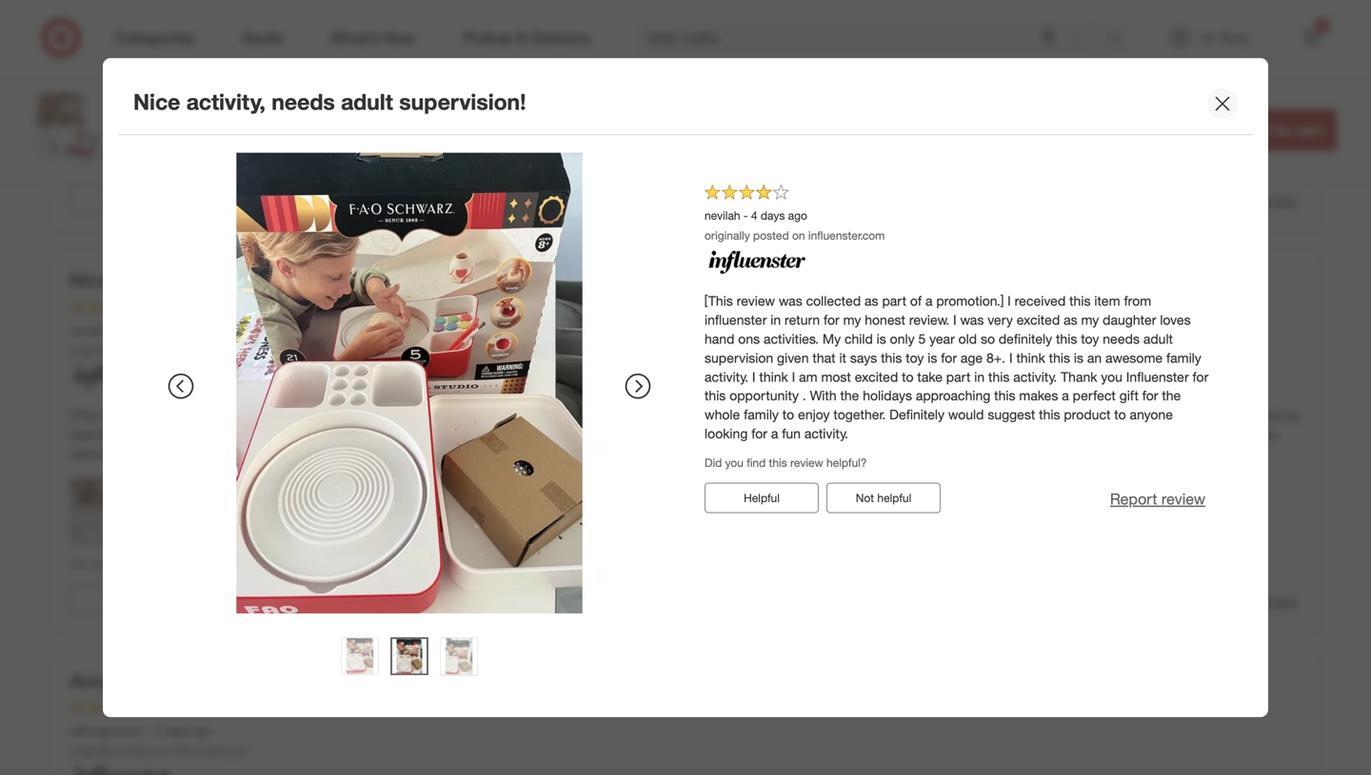 Task type: vqa. For each thing, say whether or not it's contained in the screenshot.
delicate inside the EcoTools Delicate Ecopouf Loofah - Red
no



Task type: locate. For each thing, give the bounding box(es) containing it.
fun for helpful
[[782, 426, 801, 443]]

1 vertical spatial helpful?
[[826, 456, 867, 471]]

fun
[[782, 426, 801, 443], [1074, 446, 1093, 462], [187, 671, 214, 692]]

thank for helpful
[[1061, 369, 1097, 385]]

0 vertical spatial did you find this review helpful?
[[70, 157, 232, 171]]

4 inside 4 questions link
[[261, 146, 269, 163]]

1 vertical spatial whole
[[525, 446, 560, 462]]

days inside nice activity, needs adult supervision! dialog
[[761, 209, 785, 223]]

nevilah for nevilah
[[70, 324, 105, 338]]

helpful
[[242, 192, 276, 206], [877, 491, 911, 506], [242, 593, 276, 607]]

influenster
[[705, 312, 767, 328], [520, 408, 582, 424]]

item inside nice activity, needs adult supervision! dialog
[[1094, 293, 1120, 309]]

received inside nice activity, needs adult supervision! dialog
[[1015, 293, 1066, 309]]

anyone for not helpful
[[950, 446, 993, 462]]

activity, inside dialog
[[186, 89, 266, 115]]

1 vertical spatial with
[[150, 446, 177, 462]]

gift for helpful
[[1119, 388, 1139, 405]]

8+. inside nice activity, needs adult supervision! dialog
[[986, 350, 1006, 366]]

1 vertical spatial [this
[[70, 408, 98, 424]]

1 horizontal spatial looking
[[997, 446, 1040, 462]]

is
[[877, 331, 886, 347], [928, 350, 937, 366], [1074, 350, 1084, 366], [1182, 408, 1191, 424], [471, 427, 480, 443], [617, 427, 626, 443]]

fao right all
[[185, 93, 214, 111]]

most for not helpful
[[865, 427, 895, 443]]

0 horizontal spatial review.
[[724, 408, 765, 424]]

child inside nice activity, needs adult supervision! dialog
[[845, 331, 873, 347]]

originally for nevilah
[[705, 229, 750, 243]]

1 vertical spatial fun
[[1074, 446, 1093, 462]]

not helpful inside nice activity, needs adult supervision! dialog
[[856, 491, 911, 506]]

1 horizontal spatial it
[[839, 350, 846, 366]]

1 horizontal spatial makes
[[1019, 388, 1058, 405]]

cart
[[1295, 121, 1324, 139]]

am
[[799, 369, 817, 385], [842, 427, 861, 443]]

0 horizontal spatial with
[[150, 446, 177, 462]]

1 vertical spatial received
[[380, 408, 431, 424]]

originally posted on influenster.com for helpful
[[705, 229, 885, 243]]

0 horizontal spatial definitely
[[709, 446, 764, 462]]

activities. for not helpful
[[1069, 408, 1124, 424]]

0 vertical spatial age
[[961, 350, 983, 366]]

1 vertical spatial an
[[630, 427, 645, 443]]

[this for helpful
[[705, 293, 733, 309]]

0 vertical spatial 4
[[261, 146, 269, 163]]

2 vertical spatial did you find this review helpful?
[[70, 558, 232, 572]]

0 vertical spatial influenster
[[705, 312, 767, 328]]

1 vertical spatial collected
[[171, 408, 226, 424]]

influenster.com inside nice activity, needs adult supervision! dialog
[[808, 229, 885, 243]]

out down length
[[260, 96, 279, 113]]

given for not helpful
[[320, 427, 352, 443]]

that inside nice activity, needs adult supervision! dialog
[[813, 350, 836, 366]]

review. for helpful
[[909, 312, 949, 328]]

definitely inside nice activity, needs adult supervision! dialog
[[889, 407, 945, 424]]

not
[[221, 192, 239, 206], [856, 491, 874, 506], [221, 593, 239, 607]]

1 horizontal spatial out
[[260, 96, 279, 113]]

child for not helpful
[[1150, 408, 1178, 424]]

0 vertical spatial opportunity
[[730, 388, 799, 405]]

influenster.com
[[808, 229, 885, 243], [173, 344, 250, 358], [173, 745, 250, 759]]

one
[[428, 117, 458, 136]]

1 horizontal spatial fun
[[782, 426, 801, 443]]

0 horizontal spatial activity,
[[113, 270, 179, 291]]

promotion.] inside nice activity, needs adult supervision! dialog
[[936, 293, 1004, 309]]

1 horizontal spatial activities.
[[1069, 408, 1124, 424]]

1 vertical spatial posted
[[118, 344, 154, 358]]

report review inside nice activity, needs adult supervision! dialog
[[1110, 490, 1205, 509]]

product inside nice activity, needs adult supervision! dialog
[[1064, 407, 1111, 424]]

[this review was collected as part of a promotion.] i received this item from influenster in return for my honest review. i was very excited as my daughter loves hand ons activities. my child is only 5 year old so definitely this toy needs adult supervision given that it says this toy is for age 8+. i think this is an awesome family activity. i think i am most excited to take part in this activity. thank you influenster for this opportunity . with the holidays approaching this makes a perfect gift for the whole family to enjoy together. definitely would suggest this product to anyone looking for a fun activity. for not helpful
[[70, 408, 1300, 462]]

my for not helpful
[[1128, 408, 1146, 424]]

0 vertical spatial not helpful button
[[191, 184, 306, 214]]

[this review was collected as part of a promotion.] i received this item from influenster in return for my honest review. i was very excited as my daughter loves hand ons activities. my child is only 5 year old so definitely this toy needs adult supervision given that it says this toy is for age 8+. i think this is an awesome family activity. i think i am most excited to take part in this activity. thank you influenster for this opportunity . with the holidays approaching this makes a perfect gift for the whole family to enjoy together. definitely would suggest this product to anyone looking for a fun activity.
[[705, 293, 1209, 443], [70, 408, 1300, 462]]

search
[[1098, 31, 1144, 49]]

originally
[[705, 229, 750, 243], [70, 344, 115, 358], [70, 745, 115, 759]]

think
[[1016, 350, 1045, 366], [759, 369, 788, 385], [559, 427, 588, 443], [803, 427, 832, 443]]

says
[[850, 350, 877, 366], [393, 427, 420, 443]]

age inside nice activity, needs adult supervision! dialog
[[961, 350, 983, 366]]

product for not helpful
[[884, 446, 931, 462]]

suggest
[[988, 407, 1035, 424], [808, 446, 855, 462]]

0 vertical spatial nice activity, needs adult supervision!
[[133, 89, 526, 115]]

gift inside nice activity, needs adult supervision! dialog
[[1119, 388, 1139, 405]]

nevilah - 4 days ago
[[705, 209, 807, 223]]

with inside nice activity, needs adult supervision! dialog
[[810, 388, 837, 405]]

1 vertical spatial not
[[856, 491, 874, 506]]

hand for not helpful
[[1010, 408, 1040, 424]]

makes inside nice activity, needs adult supervision! dialog
[[1019, 388, 1058, 405]]

1 vertical spatial influenster
[[1170, 427, 1232, 443]]

together. for helpful
[[834, 407, 886, 424]]

definitely inside nice activity, needs adult supervision! dialog
[[999, 331, 1052, 347]]

awesome inside nice activity, needs adult supervision! dialog
[[1105, 350, 1163, 366]]

not helpful
[[221, 192, 276, 206], [856, 491, 911, 506], [221, 593, 276, 607]]

1 horizontal spatial holidays
[[863, 388, 912, 405]]

perfect inside nice activity, needs adult supervision! dialog
[[1073, 388, 1116, 405]]

originally inside nice activity, needs adult supervision! dialog
[[705, 229, 750, 243]]

0 horizontal spatial most
[[821, 369, 851, 385]]

only
[[890, 331, 915, 347], [1195, 408, 1220, 424]]

anyone inside nice activity, needs adult supervision! dialog
[[1130, 407, 1173, 424]]

posted
[[753, 229, 789, 243], [118, 344, 154, 358], [118, 745, 154, 759]]

0 vertical spatial activity,
[[186, 89, 266, 115]]

awesome
[[1105, 350, 1163, 366], [648, 427, 706, 443]]

amazing
[[70, 671, 144, 692]]

1 horizontal spatial ago
[[788, 209, 807, 223]]

ago
[[788, 209, 807, 223], [192, 725, 211, 739]]

0 vertical spatial would
[[948, 407, 984, 424]]

find right image of fao schwarz pottery wheel studio all-in-one sculpting workstation
[[112, 157, 131, 171]]

influenster for helpful
[[1126, 369, 1189, 385]]

definitely for helpful
[[889, 407, 945, 424]]

0 vertical spatial gift
[[1119, 388, 1139, 405]]

0 vertical spatial days
[[761, 209, 785, 223]]

not inside nice activity, needs adult supervision! dialog
[[856, 491, 874, 506]]

0 vertical spatial influenster.com
[[808, 229, 885, 243]]

return
[[785, 312, 820, 328], [600, 408, 635, 424]]

from
[[1124, 293, 1151, 309], [489, 408, 516, 424]]

on for not helpful
[[157, 344, 170, 358]]

given
[[777, 350, 809, 366], [320, 427, 352, 443]]

ago for nevilah - 4 days ago
[[788, 209, 807, 223]]

posted inside nice activity, needs adult supervision! dialog
[[753, 229, 789, 243]]

supervision inside dialog
[[705, 350, 773, 366]]

so inside nice activity, needs adult supervision! dialog
[[981, 331, 995, 347]]

supervision!
[[399, 89, 526, 115], [289, 270, 394, 291]]

1 vertical spatial product
[[884, 446, 931, 462]]

0 vertical spatial so
[[981, 331, 995, 347]]

daughter for helpful
[[1103, 312, 1156, 328]]

1 vertical spatial report review button
[[1110, 489, 1205, 511]]

add to cart button
[[1230, 109, 1337, 151]]

What can we help you find? suggestions appear below search field
[[637, 17, 1111, 59]]

did you find this review helpful? down guest review image 1 of 3, zoom in
[[70, 558, 232, 572]]

loves inside nice activity, needs adult supervision! dialog
[[1160, 312, 1191, 328]]

activities.
[[764, 331, 819, 347], [1069, 408, 1124, 424]]

looking for not helpful
[[997, 446, 1040, 462]]

honest for helpful
[[865, 312, 905, 328]]

5 inside length of play out of 5
[[298, 96, 306, 113]]

enjoy inside nice activity, needs adult supervision! dialog
[[798, 407, 830, 424]]

take inside nice activity, needs adult supervision! dialog
[[917, 369, 943, 385]]

0 vertical spatial thank
[[1061, 369, 1097, 385]]

loves
[[1160, 312, 1191, 328], [975, 408, 1006, 424]]

very for helpful
[[988, 312, 1013, 328]]

suggest for helpful
[[988, 407, 1035, 424]]

out down ease
[[117, 96, 136, 113]]

out inside length of play out of 5
[[260, 96, 279, 113]]

my
[[843, 312, 861, 328], [1081, 312, 1099, 328], [659, 408, 676, 424], [897, 408, 914, 424]]

0 vertical spatial nevilah
[[705, 209, 740, 223]]

0 vertical spatial ago
[[788, 209, 807, 223]]

return inside nice activity, needs adult supervision! dialog
[[785, 312, 820, 328]]

15.00
[[1036, 123, 1064, 137]]

. inside nice activity, needs adult supervision! dialog
[[803, 388, 806, 405]]

did
[[70, 157, 87, 171], [705, 456, 722, 471], [70, 558, 87, 572]]

0 vertical spatial definitely
[[999, 331, 1052, 347]]

0 vertical spatial very
[[988, 312, 1013, 328]]

1 vertical spatial anyone
[[950, 446, 993, 462]]

looking
[[705, 426, 748, 443], [997, 446, 1040, 462]]

0 horizontal spatial nevilah
[[70, 324, 105, 338]]

4
[[261, 146, 269, 163], [751, 209, 758, 223], [155, 725, 162, 739]]

0 vertical spatial most
[[821, 369, 851, 385]]

return for helpful
[[785, 312, 820, 328]]

given inside nice activity, needs adult supervision! dialog
[[777, 350, 809, 366]]

helpful? for the top not helpful 'button'
[[191, 157, 232, 171]]

excited
[[1017, 312, 1060, 328], [855, 369, 898, 385], [832, 408, 875, 424], [898, 427, 942, 443]]

did you find this review helpful? up helpful
[[705, 456, 867, 471]]

[this inside nice activity, needs adult supervision! dialog
[[705, 293, 733, 309]]

4 questions
[[261, 146, 333, 163]]

helpful? for the bottommost not helpful 'button'
[[191, 558, 232, 572]]

holidays for not helpful
[[203, 446, 252, 462]]

- inside nice activity, needs adult supervision! dialog
[[744, 209, 748, 223]]

whole for helpful
[[705, 407, 740, 424]]

days
[[761, 209, 785, 223], [165, 725, 189, 739]]

only inside nice activity, needs adult supervision! dialog
[[890, 331, 915, 347]]

most
[[821, 369, 851, 385], [865, 427, 895, 443]]

1 vertical spatial return
[[600, 408, 635, 424]]

0 vertical spatial promotion.]
[[936, 293, 1004, 309]]

1 vertical spatial my
[[1128, 408, 1146, 424]]

0 vertical spatial loves
[[1160, 312, 1191, 328]]

on for helpful
[[792, 229, 805, 243]]

definitely for not helpful
[[709, 446, 764, 462]]

find inside nice activity, needs adult supervision! dialog
[[747, 456, 766, 471]]

did for helpful button on the bottom of the page
[[705, 456, 722, 471]]

crafty
[[106, 35, 140, 52]]

0 horizontal spatial definitely
[[70, 427, 123, 443]]

opportunity inside nice activity, needs adult supervision! dialog
[[730, 388, 799, 405]]

collected for helpful
[[806, 293, 861, 309]]

1 horizontal spatial with
[[810, 388, 837, 405]]

definitely for not helpful
[[70, 427, 123, 443]]

from inside nice activity, needs adult supervision! dialog
[[1124, 293, 1151, 309]]

daughter
[[1103, 312, 1156, 328], [918, 408, 972, 424]]

1 vertical spatial 8+.
[[529, 427, 548, 443]]

not helpful button
[[191, 184, 306, 214], [826, 483, 941, 514], [191, 585, 306, 615]]

0 horizontal spatial only
[[890, 331, 915, 347]]

1 horizontal spatial take
[[961, 427, 986, 443]]

ease
[[117, 77, 148, 94]]

together.
[[834, 407, 886, 424], [654, 446, 706, 462]]

- for allthingsmomo
[[148, 725, 152, 739]]

1 horizontal spatial honest
[[865, 312, 905, 328]]

0 vertical spatial helpful
[[242, 192, 276, 206]]

out inside ease of use out of 5
[[117, 96, 136, 113]]

activities. for helpful
[[764, 331, 819, 347]]

nice activity, needs adult supervision!
[[133, 89, 526, 115], [70, 270, 394, 291]]

0 vertical spatial an
[[1087, 350, 1102, 366]]

0 horizontal spatial daughter
[[918, 408, 972, 424]]

.
[[803, 388, 806, 405], [143, 446, 146, 462]]

gift
[[1119, 388, 1139, 405], [459, 446, 479, 462]]

report review button
[[1202, 190, 1298, 211], [1110, 489, 1205, 511], [1202, 591, 1298, 612]]

0 vertical spatial hand
[[705, 331, 734, 347]]

did you find this review helpful? down shop
[[70, 157, 232, 171]]

approaching inside nice activity, needs adult supervision! dialog
[[916, 388, 990, 405]]

search button
[[1098, 17, 1144, 63]]

0 vertical spatial says
[[850, 350, 877, 366]]

2 out from the left
[[260, 96, 279, 113]]

am inside nice activity, needs adult supervision! dialog
[[799, 369, 817, 385]]

opportunity
[[730, 388, 799, 405], [70, 446, 139, 462]]

4 for nevilah - 4 days ago
[[751, 209, 758, 223]]

return for not helpful
[[600, 408, 635, 424]]

makes
[[1019, 388, 1058, 405], [359, 446, 398, 462]]

fun inside nice activity, needs adult supervision! dialog
[[782, 426, 801, 443]]

out up in-
[[403, 96, 422, 113]]

ons inside nice activity, needs adult supervision! dialog
[[738, 331, 760, 347]]

activities. inside nice activity, needs adult supervision! dialog
[[764, 331, 819, 347]]

0 horizontal spatial .
[[143, 446, 146, 462]]

out for length of play out of 5
[[260, 96, 279, 113]]

would
[[948, 407, 984, 424], [768, 446, 804, 462]]

1 vertical spatial influenster.com
[[173, 344, 250, 358]]

1 vertical spatial enjoy
[[618, 446, 650, 462]]

fao
[[185, 93, 214, 111], [126, 117, 156, 136]]

1 vertical spatial loves
[[975, 408, 1006, 424]]

to inside button
[[1276, 121, 1290, 139]]

0 horizontal spatial that
[[356, 427, 378, 443]]

2 vertical spatial originally posted on influenster.com
[[70, 745, 250, 759]]

family
[[1166, 350, 1201, 366], [744, 407, 779, 424], [709, 427, 744, 443], [564, 446, 599, 462]]

4 inside nice activity, needs adult supervision! dialog
[[751, 209, 758, 223]]

1 vertical spatial suggest
[[808, 446, 855, 462]]

report for the bottommost not helpful 'button'
[[1202, 592, 1250, 611]]

definitely
[[999, 331, 1052, 347], [70, 427, 123, 443]]

0 horizontal spatial an
[[630, 427, 645, 443]]

1 out from the left
[[117, 96, 136, 113]]

product
[[1064, 407, 1111, 424], [884, 446, 931, 462]]

as
[[865, 293, 878, 309], [1064, 312, 1078, 328], [230, 408, 243, 424], [879, 408, 893, 424]]

out of 5
[[403, 96, 448, 113]]

helpful?
[[191, 157, 232, 171], [826, 456, 867, 471], [191, 558, 232, 572]]

5
[[155, 96, 163, 113], [298, 96, 306, 113], [441, 96, 448, 113], [918, 331, 926, 347], [1224, 408, 1231, 424]]

honest
[[865, 312, 905, 328], [680, 408, 721, 424]]

influenster inside nice activity, needs adult supervision! dialog
[[1126, 369, 1189, 385]]

so for not helpful
[[1286, 408, 1300, 424]]

needs
[[272, 89, 335, 115], [184, 270, 236, 291], [1103, 331, 1140, 347], [174, 427, 210, 443]]

very inside nice activity, needs adult supervision! dialog
[[988, 312, 1013, 328]]

1 vertical spatial supervision!
[[289, 270, 394, 291]]

8+. for not helpful
[[529, 427, 548, 443]]

age
[[961, 350, 983, 366], [504, 427, 526, 443]]

5 inside ease of use out of 5
[[155, 96, 163, 113]]

1 horizontal spatial child
[[1150, 408, 1178, 424]]

originally posted on influenster.com
[[705, 229, 885, 243], [70, 344, 250, 358], [70, 745, 250, 759]]

would for helpful
[[948, 407, 984, 424]]

says inside nice activity, needs adult supervision! dialog
[[850, 350, 877, 366]]

most for helpful
[[821, 369, 851, 385]]

guest review image 1 of 3, zoom in image
[[70, 479, 136, 546]]

0 vertical spatial suggest
[[988, 407, 1035, 424]]

1 horizontal spatial suggest
[[988, 407, 1035, 424]]

not for the top not helpful 'button'
[[221, 192, 239, 206]]

0 horizontal spatial am
[[799, 369, 817, 385]]

item for not helpful
[[459, 408, 485, 424]]

year inside nice activity, needs adult supervision! dialog
[[929, 331, 955, 347]]

1 horizontal spatial says
[[850, 350, 877, 366]]

honest inside nice activity, needs adult supervision! dialog
[[865, 312, 905, 328]]

that for not helpful
[[356, 427, 378, 443]]

0 horizontal spatial year
[[929, 331, 955, 347]]

guest review image 3 of 3, zoom in image
[[210, 479, 277, 546]]

hand inside nice activity, needs adult supervision! dialog
[[705, 331, 734, 347]]

old inside nice activity, needs adult supervision! dialog
[[958, 331, 977, 347]]

nevilah inside nice activity, needs adult supervision! dialog
[[705, 209, 740, 223]]

perfect for helpful
[[1073, 388, 1116, 405]]

enjoy
[[798, 407, 830, 424], [618, 446, 650, 462]]

helpful button
[[705, 483, 819, 514]]

image of fao schwarz pottery wheel studio all-in-one sculpting workstation image
[[34, 91, 110, 168]]

0 horizontal spatial -
[[148, 725, 152, 739]]

collected inside nice activity, needs adult supervision! dialog
[[806, 293, 861, 309]]

fun
[[70, 4, 88, 18]]

part
[[882, 293, 906, 309], [946, 369, 971, 385], [247, 408, 271, 424], [990, 427, 1014, 443]]

helpful? for helpful button on the bottom of the page
[[826, 456, 867, 471]]

it for helpful
[[839, 350, 846, 366]]

0 horizontal spatial perfect
[[413, 446, 456, 462]]

originally posted on influenster.com inside nice activity, needs adult supervision! dialog
[[705, 229, 885, 243]]

[this
[[705, 293, 733, 309], [70, 408, 98, 424]]

1 horizontal spatial supervision
[[705, 350, 773, 366]]

my inside nice activity, needs adult supervision! dialog
[[823, 331, 841, 347]]

influenster for helpful
[[705, 312, 767, 328]]

1 horizontal spatial most
[[865, 427, 895, 443]]

did you find this review helpful?
[[70, 157, 232, 171], [705, 456, 867, 471], [70, 558, 232, 572]]

most inside nice activity, needs adult supervision! dialog
[[821, 369, 851, 385]]

fao down shop
[[126, 117, 156, 136]]

enjoy for not helpful
[[618, 446, 650, 462]]

1 vertical spatial hand
[[1010, 408, 1040, 424]]

0 vertical spatial together.
[[834, 407, 886, 424]]

item
[[144, 35, 170, 52], [1094, 293, 1120, 309], [459, 408, 485, 424]]

out
[[117, 96, 136, 113], [260, 96, 279, 113], [403, 96, 422, 113]]

an inside nice activity, needs adult supervision! dialog
[[1087, 350, 1102, 366]]

0 horizontal spatial [this
[[70, 408, 98, 424]]

year for not helpful
[[1235, 408, 1260, 424]]

daughter inside nice activity, needs adult supervision! dialog
[[1103, 312, 1156, 328]]

did inside nice activity, needs adult supervision! dialog
[[705, 456, 722, 471]]

collected
[[806, 293, 861, 309], [171, 408, 226, 424]]

1 horizontal spatial thank
[[1104, 427, 1141, 443]]

nice activity, needs adult supervision! dialog
[[103, 58, 1268, 718]]

thank inside nice activity, needs adult supervision! dialog
[[1061, 369, 1097, 385]]

)
[[1111, 123, 1114, 137]]

whole inside nice activity, needs adult supervision! dialog
[[705, 407, 740, 424]]

find down guest review image 1 of 3, zoom in
[[112, 558, 131, 572]]

schwarz
[[218, 93, 276, 111]]

a
[[925, 293, 933, 309], [1062, 388, 1069, 405], [290, 408, 298, 424], [771, 426, 778, 443], [402, 446, 409, 462], [1063, 446, 1070, 462]]

enjoy for helpful
[[798, 407, 830, 424]]

received
[[1015, 293, 1066, 309], [380, 408, 431, 424]]

with
[[810, 388, 837, 405], [150, 446, 177, 462]]

item for helpful
[[1094, 293, 1120, 309]]

1 vertical spatial did
[[705, 456, 722, 471]]

1 vertical spatial activities.
[[1069, 408, 1124, 424]]

ons
[[738, 331, 760, 347], [1043, 408, 1065, 424]]

1 vertical spatial influenster
[[520, 408, 582, 424]]

1 vertical spatial review.
[[724, 408, 765, 424]]

nevilah for nevilah - 4 days ago
[[705, 209, 740, 223]]

that for helpful
[[813, 350, 836, 366]]

0 horizontal spatial together.
[[654, 446, 706, 462]]

[this review was collected as part of a promotion.] i received this item from influenster in return for my honest review. i was very excited as my daughter loves hand ons activities. my child is only 5 year old so definitely this toy needs adult supervision given that it says this toy is for age 8+. i think this is an awesome family activity. i think i am most excited to take part in this activity. thank you influenster for this opportunity . with the holidays approaching this makes a perfect gift for the whole family to enjoy together. definitely would suggest this product to anyone looking for a fun activity. inside nice activity, needs adult supervision! dialog
[[705, 293, 1209, 443]]

suggest inside nice activity, needs adult supervision! dialog
[[988, 407, 1035, 424]]

so for helpful
[[981, 331, 995, 347]]

it inside dialog
[[839, 350, 846, 366]]

suggest for not helpful
[[808, 446, 855, 462]]

0 vertical spatial my
[[823, 331, 841, 347]]

holidays inside nice activity, needs adult supervision! dialog
[[863, 388, 912, 405]]

0 vertical spatial take
[[917, 369, 943, 385]]

ago inside nice activity, needs adult supervision! dialog
[[788, 209, 807, 223]]

am for not helpful
[[842, 427, 861, 443]]

influenster inside nice activity, needs adult supervision! dialog
[[705, 312, 767, 328]]

adult
[[341, 89, 393, 115], [241, 270, 284, 291], [1143, 331, 1173, 347], [214, 427, 244, 443]]

0 vertical spatial posted
[[753, 229, 789, 243]]

on
[[792, 229, 805, 243], [157, 344, 170, 358], [157, 745, 170, 759]]

-
[[744, 209, 748, 223], [148, 725, 152, 739]]

would for not helpful
[[768, 446, 804, 462]]

0 vertical spatial influenster
[[1126, 369, 1189, 385]]

guest review image 2 of 3, full size image
[[208, 153, 611, 614], [390, 638, 428, 676]]

on inside nice activity, needs adult supervision! dialog
[[792, 229, 805, 243]]

review. inside nice activity, needs adult supervision! dialog
[[909, 312, 949, 328]]

1 vertical spatial would
[[768, 446, 804, 462]]

add
[[1243, 121, 1272, 139]]

would inside nice activity, needs adult supervision! dialog
[[948, 407, 984, 424]]

find up helpful
[[747, 456, 766, 471]]

nevilah
[[705, 209, 740, 223], [70, 324, 105, 338]]

received for helpful
[[1015, 293, 1066, 309]]

1 vertical spatial .
[[143, 446, 146, 462]]

so
[[981, 331, 995, 347], [1286, 408, 1300, 424]]

originally for allthingsmomo
[[70, 745, 115, 759]]

helpful? inside nice activity, needs adult supervision! dialog
[[826, 456, 867, 471]]

1 vertical spatial age
[[504, 427, 526, 443]]

only
[[349, 146, 378, 163]]

looking inside nice activity, needs adult supervision! dialog
[[705, 426, 748, 443]]

together. inside nice activity, needs adult supervision! dialog
[[834, 407, 886, 424]]



Task type: describe. For each thing, give the bounding box(es) containing it.
collected for not helpful
[[171, 408, 226, 424]]

helpful
[[744, 491, 780, 506]]

helpful inside nice activity, needs adult supervision! dialog
[[877, 491, 911, 506]]

- for nevilah
[[744, 209, 748, 223]]

out for ease of use out of 5
[[117, 96, 136, 113]]

of inside nice activity, needs adult supervision! dialog
[[910, 293, 922, 309]]

opportunity for helpful
[[730, 388, 799, 405]]

not helpful button inside nice activity, needs adult supervision! dialog
[[826, 483, 941, 514]]

looking for helpful
[[705, 426, 748, 443]]

influenster for not helpful
[[1170, 427, 1232, 443]]

year for helpful
[[929, 331, 955, 347]]

an for not helpful
[[630, 427, 645, 443]]

1 vertical spatial originally
[[70, 344, 115, 358]]

nice activity, needs adult supervision! inside dialog
[[133, 89, 526, 115]]

zoomed image element
[[143, 151, 676, 687]]

child for helpful
[[845, 331, 873, 347]]

2 vertical spatial on
[[157, 745, 170, 759]]

perfect for not helpful
[[413, 446, 456, 462]]

opportunity for not helpful
[[70, 446, 139, 462]]

0 horizontal spatial nice
[[70, 270, 108, 291]]

2 vertical spatial fun
[[187, 671, 214, 692]]

shop
[[126, 93, 162, 111]]

0 horizontal spatial supervision!
[[289, 270, 394, 291]]

5 inside nice activity, needs adult supervision! dialog
[[918, 331, 926, 347]]

sale
[[977, 123, 1000, 137]]

great crafty item for kids
[[70, 35, 217, 52]]

says for helpful
[[850, 350, 877, 366]]

and
[[149, 671, 182, 692]]

fun for not helpful
[[1074, 446, 1093, 462]]

amazing and fun product!
[[70, 671, 292, 692]]

shop all fao schwarz fao schwarz pottery wheel studio all-in-one sculpting workstation
[[126, 93, 622, 136]]

report review button for the top not helpful 'button'
[[1202, 190, 1298, 211]]

days for nevilah
[[761, 209, 785, 223]]

makes for not helpful
[[359, 446, 398, 462]]

my for helpful
[[823, 331, 841, 347]]

length of play out of 5
[[260, 77, 350, 113]]

[this review was collected as part of a promotion.] i received this item from influenster in return for my honest review. i was very excited as my daughter loves hand ons activities. my child is only 5 year old so definitely this toy needs adult supervision given that it says this toy is for age 8+. i think this is an awesome family activity. i think i am most excited to take part in this activity. thank you influenster for this opportunity . with the holidays approaching this makes a perfect gift for the whole family to enjoy together. definitely would suggest this product to anyone looking for a fun activity. for helpful
[[705, 293, 1209, 443]]

from for helpful
[[1124, 293, 1151, 309]]

0 vertical spatial report review
[[1202, 191, 1298, 210]]

2 vertical spatial find
[[112, 558, 131, 572]]

0 vertical spatial find
[[112, 157, 131, 171]]

ease of use out of 5
[[117, 77, 191, 113]]

3 out from the left
[[403, 96, 422, 113]]

did for the bottommost not helpful 'button'
[[70, 558, 87, 572]]

. for not helpful
[[143, 446, 146, 462]]

all
[[166, 93, 181, 111]]

influenster.com for not helpful
[[173, 344, 250, 358]]

1 vertical spatial nice activity, needs adult supervision!
[[70, 270, 394, 291]]

report inside nice activity, needs adult supervision! dialog
[[1110, 490, 1157, 509]]

4 for allthingsmomo - 4 days ago
[[155, 725, 162, 739]]

%
[[1083, 123, 1094, 137]]

promotion.] for not helpful
[[301, 408, 369, 424]]

influenster.com for helpful
[[808, 229, 885, 243]]

promotion.] for helpful
[[936, 293, 1004, 309]]

loves for helpful
[[1160, 312, 1191, 328]]

review. for not helpful
[[724, 408, 765, 424]]

awesome for helpful
[[1105, 350, 1163, 366]]

age for helpful
[[961, 350, 983, 366]]

great
[[70, 35, 103, 52]]

originally posted on influenster.com for not helpful
[[70, 344, 250, 358]]

2 vertical spatial posted
[[118, 745, 154, 759]]

given for helpful
[[777, 350, 809, 366]]

allthingsmomo - 4 days ago
[[70, 725, 211, 739]]

thank for not helpful
[[1104, 427, 1141, 443]]

add to cart
[[1243, 121, 1324, 139]]

allthingsmomo
[[70, 725, 144, 739]]

anyone for helpful
[[1130, 407, 1173, 424]]

only at
[[349, 146, 394, 163]]

loves for not helpful
[[975, 408, 1006, 424]]

sale save $ 15.00 ( 30 % off )
[[977, 123, 1114, 137]]

gift for not helpful
[[459, 446, 479, 462]]

only for not helpful
[[1195, 408, 1220, 424]]

together. for not helpful
[[654, 446, 706, 462]]

not helpful for the top not helpful 'button'
[[221, 192, 276, 206]]

1 vertical spatial guest review image 2 of 3, full size image
[[390, 638, 428, 676]]

definitely for helpful
[[999, 331, 1052, 347]]

hand for helpful
[[705, 331, 734, 347]]

all-
[[384, 117, 409, 136]]

take for helpful
[[917, 369, 943, 385]]

studio
[[333, 117, 380, 136]]

0 vertical spatial fao
[[185, 93, 214, 111]]

schwarz pottery
[[160, 117, 280, 136]]

report for the top not helpful 'button'
[[1202, 191, 1250, 210]]

approaching for not helpful
[[256, 446, 330, 462]]

(
[[1068, 123, 1071, 137]]

old for helpful
[[958, 331, 977, 347]]

product!
[[219, 671, 292, 692]]

not for not helpful 'button' inside the nice activity, needs adult supervision! dialog
[[856, 491, 874, 506]]

old for not helpful
[[1264, 408, 1282, 424]]

4 questions link
[[253, 144, 333, 165]]

length
[[260, 77, 304, 94]]

2 vertical spatial not helpful button
[[191, 585, 306, 615]]

guest review image 1 of 3, full size image
[[341, 638, 379, 676]]

off
[[1097, 123, 1111, 137]]

0 horizontal spatial item
[[144, 35, 170, 52]]

with for not helpful
[[150, 446, 177, 462]]

not for the bottommost not helpful 'button'
[[221, 593, 239, 607]]

did you find this review helpful? inside nice activity, needs adult supervision! dialog
[[705, 456, 867, 471]]

you for the bottommost not helpful 'button'
[[90, 558, 108, 572]]

use
[[168, 77, 191, 94]]

1 vertical spatial activity,
[[113, 270, 179, 291]]

supervision! inside dialog
[[399, 89, 526, 115]]

workstation
[[535, 117, 622, 136]]

you for helpful button on the bottom of the page
[[725, 456, 744, 471]]

nice inside dialog
[[133, 89, 180, 115]]

2 vertical spatial helpful
[[242, 593, 276, 607]]

guest review image 3 of 3, full size image
[[440, 638, 478, 676]]

sculpting
[[462, 117, 531, 136]]

wheel
[[284, 117, 329, 136]]

$
[[1030, 123, 1036, 137]]

says for not helpful
[[393, 427, 420, 443]]

report review button for the bottommost not helpful 'button'
[[1202, 591, 1298, 612]]

with for helpful
[[810, 388, 837, 405]]

0 vertical spatial guest review image 2 of 3, full size image
[[208, 153, 611, 614]]

2 vertical spatial report review
[[1202, 592, 1298, 611]]

play
[[324, 77, 350, 94]]

daughter for not helpful
[[918, 408, 972, 424]]

honest for not helpful
[[680, 408, 721, 424]]

2 vertical spatial influenster.com
[[173, 745, 250, 759]]

product for helpful
[[1064, 407, 1111, 424]]

30
[[1071, 123, 1083, 137]]

kids
[[193, 35, 217, 52]]

whole for not helpful
[[525, 446, 560, 462]]

at
[[381, 146, 394, 163]]

8 link
[[1291, 17, 1333, 59]]

0 horizontal spatial fao
[[126, 117, 156, 136]]

approaching for helpful
[[916, 388, 990, 405]]

supervision for helpful
[[705, 350, 773, 366]]

8
[[1320, 20, 1325, 31]]

not helpful for the bottommost not helpful 'button'
[[221, 593, 276, 607]]

questions
[[273, 146, 333, 163]]

in-
[[409, 117, 428, 136]]

take for not helpful
[[961, 427, 986, 443]]

did for the top not helpful 'button'
[[70, 157, 87, 171]]

save
[[1004, 123, 1027, 137]]

not helpful for not helpful 'button' inside the nice activity, needs adult supervision! dialog
[[856, 491, 911, 506]]

from for not helpful
[[489, 408, 516, 424]]

ons for not helpful
[[1043, 408, 1065, 424]]



